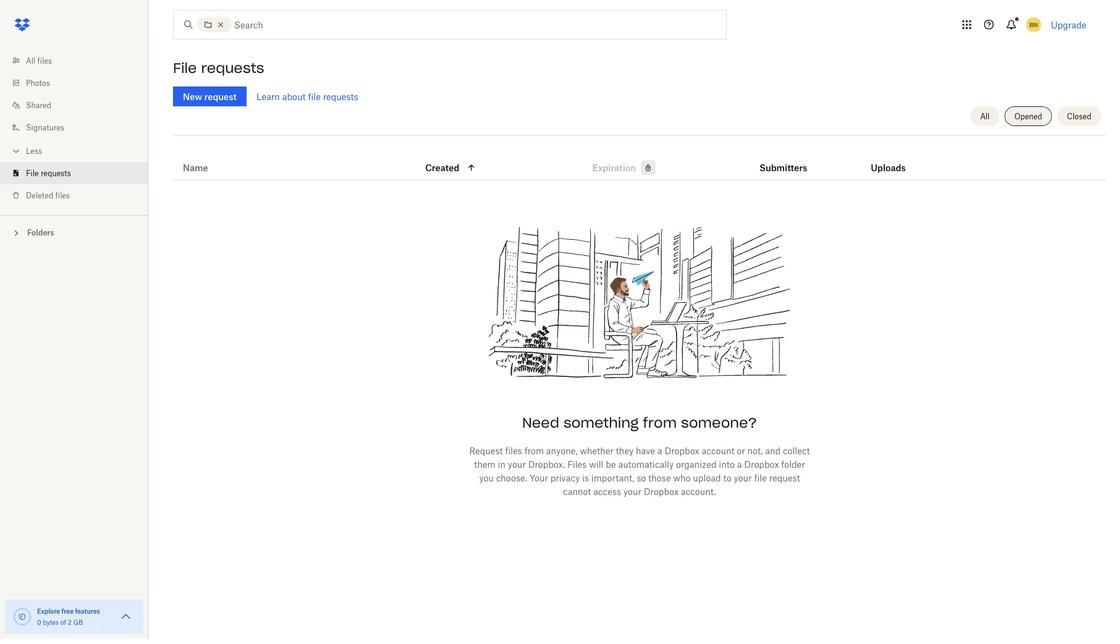 Task type: vqa. For each thing, say whether or not it's contained in the screenshot.
"Files"
yes



Task type: locate. For each thing, give the bounding box(es) containing it.
dropbox.
[[528, 459, 565, 470]]

0 horizontal spatial file
[[26, 168, 39, 178]]

privacy
[[551, 473, 580, 483]]

quota usage element
[[12, 607, 32, 627]]

name
[[183, 162, 208, 173]]

opened
[[1015, 112, 1043, 121]]

from inside request files from anyone, whether they have a dropbox account or not, and collect them in your dropbox. files will be automatically organized into a dropbox folder you choose. your privacy is important, so those who upload to your file request cannot access your dropbox account.
[[525, 445, 544, 456]]

file
[[308, 91, 321, 102], [755, 473, 767, 483]]

dropbox
[[665, 445, 700, 456], [745, 459, 779, 470], [644, 486, 679, 497]]

file requests up deleted files
[[26, 168, 71, 178]]

0 vertical spatial file requests
[[173, 59, 264, 77]]

requests right about
[[323, 91, 358, 102]]

a right into
[[737, 459, 742, 470]]

1 horizontal spatial requests
[[201, 59, 264, 77]]

deleted files link
[[10, 184, 148, 206]]

2
[[68, 619, 72, 626]]

requests up new request on the left of the page
[[201, 59, 264, 77]]

0 horizontal spatial your
[[508, 459, 526, 470]]

0 vertical spatial files
[[37, 56, 52, 65]]

2 horizontal spatial files
[[505, 445, 522, 456]]

files
[[37, 56, 52, 65], [55, 191, 70, 200], [505, 445, 522, 456]]

Search in folder "New Folder" text field
[[234, 18, 701, 32]]

your right to
[[734, 473, 752, 483]]

to
[[724, 473, 732, 483]]

0 horizontal spatial files
[[37, 56, 52, 65]]

file right about
[[308, 91, 321, 102]]

0 vertical spatial your
[[508, 459, 526, 470]]

requests
[[201, 59, 264, 77], [323, 91, 358, 102], [41, 168, 71, 178]]

from up have
[[643, 414, 677, 432]]

1 vertical spatial file
[[755, 473, 767, 483]]

a right have
[[658, 445, 663, 456]]

file requests up new request on the left of the page
[[173, 59, 264, 77]]

0 horizontal spatial a
[[658, 445, 663, 456]]

anyone,
[[546, 445, 578, 456]]

1 vertical spatial files
[[55, 191, 70, 200]]

they
[[616, 445, 634, 456]]

files up photos
[[37, 56, 52, 65]]

from up dropbox.
[[525, 445, 544, 456]]

deleted files
[[26, 191, 70, 200]]

request inside button
[[204, 91, 237, 102]]

from
[[643, 414, 677, 432], [525, 445, 544, 456]]

need
[[522, 414, 560, 432]]

1 horizontal spatial files
[[55, 191, 70, 200]]

0 vertical spatial request
[[204, 91, 237, 102]]

less image
[[10, 145, 22, 157]]

dropbox up organized
[[665, 445, 700, 456]]

upload
[[693, 473, 721, 483]]

list
[[0, 42, 148, 215]]

1 vertical spatial file requests
[[26, 168, 71, 178]]

those
[[649, 473, 671, 483]]

0 horizontal spatial file requests
[[26, 168, 71, 178]]

1 horizontal spatial request
[[769, 473, 800, 483]]

all
[[26, 56, 35, 65], [981, 112, 990, 121]]

opened button
[[1005, 106, 1053, 126]]

0 horizontal spatial file
[[308, 91, 321, 102]]

be
[[606, 459, 616, 470]]

cannot
[[563, 486, 591, 497]]

all inside 'link'
[[26, 56, 35, 65]]

0 vertical spatial all
[[26, 56, 35, 65]]

1 vertical spatial requests
[[323, 91, 358, 102]]

2 horizontal spatial your
[[734, 473, 752, 483]]

all files link
[[10, 49, 148, 72]]

is
[[582, 473, 589, 483]]

your
[[530, 473, 548, 483]]

dropbox down not, on the right of the page
[[745, 459, 779, 470]]

0 horizontal spatial requests
[[41, 168, 71, 178]]

file down not, on the right of the page
[[755, 473, 767, 483]]

row containing name
[[173, 140, 1107, 181]]

important,
[[592, 473, 635, 483]]

so
[[637, 473, 646, 483]]

choose.
[[496, 473, 527, 483]]

pro trial element
[[636, 160, 656, 175]]

your down so
[[624, 486, 642, 497]]

1 vertical spatial all
[[981, 112, 990, 121]]

0 vertical spatial a
[[658, 445, 663, 456]]

column header
[[760, 145, 809, 175], [871, 145, 921, 175]]

all up photos
[[26, 56, 35, 65]]

files up in
[[505, 445, 522, 456]]

a
[[658, 445, 663, 456], [737, 459, 742, 470]]

learn about file requests link
[[257, 91, 358, 102]]

1 horizontal spatial file
[[173, 59, 197, 77]]

0 horizontal spatial all
[[26, 56, 35, 65]]

bn button
[[1024, 15, 1044, 35]]

files inside request files from anyone, whether they have a dropbox account or not, and collect them in your dropbox. files will be automatically organized into a dropbox folder you choose. your privacy is important, so those who upload to your file request cannot access your dropbox account.
[[505, 445, 522, 456]]

0 horizontal spatial column header
[[760, 145, 809, 175]]

file
[[173, 59, 197, 77], [26, 168, 39, 178]]

1 vertical spatial file
[[26, 168, 39, 178]]

0 vertical spatial file
[[308, 91, 321, 102]]

2 vertical spatial dropbox
[[644, 486, 679, 497]]

2 horizontal spatial requests
[[323, 91, 358, 102]]

1 horizontal spatial your
[[624, 486, 642, 497]]

upgrade link
[[1051, 19, 1087, 30]]

0 horizontal spatial from
[[525, 445, 544, 456]]

request right new
[[204, 91, 237, 102]]

1 horizontal spatial from
[[643, 414, 677, 432]]

all for all
[[981, 112, 990, 121]]

1 vertical spatial a
[[737, 459, 742, 470]]

learn
[[257, 91, 280, 102]]

1 vertical spatial request
[[769, 473, 800, 483]]

something
[[564, 414, 639, 432]]

organized
[[676, 459, 717, 470]]

2 vertical spatial your
[[624, 486, 642, 497]]

files for deleted
[[55, 191, 70, 200]]

files for all
[[37, 56, 52, 65]]

request
[[204, 91, 237, 102], [769, 473, 800, 483]]

1 horizontal spatial file
[[755, 473, 767, 483]]

row
[[173, 140, 1107, 181]]

2 vertical spatial requests
[[41, 168, 71, 178]]

account
[[702, 445, 735, 456]]

0 vertical spatial requests
[[201, 59, 264, 77]]

your up "choose."
[[508, 459, 526, 470]]

shared link
[[10, 94, 148, 116]]

files right deleted
[[55, 191, 70, 200]]

file requests inside list item
[[26, 168, 71, 178]]

learn about file requests
[[257, 91, 358, 102]]

shared
[[26, 100, 51, 110]]

dropbox down those
[[644, 486, 679, 497]]

closed
[[1067, 112, 1092, 121]]

1 vertical spatial your
[[734, 473, 752, 483]]

1 horizontal spatial column header
[[871, 145, 921, 175]]

or
[[737, 445, 745, 456]]

requests up deleted files
[[41, 168, 71, 178]]

0 horizontal spatial request
[[204, 91, 237, 102]]

all inside 'button'
[[981, 112, 990, 121]]

access
[[594, 486, 621, 497]]

all left opened
[[981, 112, 990, 121]]

photos link
[[10, 72, 148, 94]]

2 vertical spatial files
[[505, 445, 522, 456]]

request inside request files from anyone, whether they have a dropbox account or not, and collect them in your dropbox. files will be automatically organized into a dropbox folder you choose. your privacy is important, so those who upload to your file request cannot access your dropbox account.
[[769, 473, 800, 483]]

1 vertical spatial from
[[525, 445, 544, 456]]

request down folder
[[769, 473, 800, 483]]

1 horizontal spatial file requests
[[173, 59, 264, 77]]

your
[[508, 459, 526, 470], [734, 473, 752, 483], [624, 486, 642, 497]]

file requests link
[[10, 162, 148, 184]]

1 horizontal spatial all
[[981, 112, 990, 121]]

request files from anyone, whether they have a dropbox account or not, and collect them in your dropbox. files will be automatically organized into a dropbox folder you choose. your privacy is important, so those who upload to your file request cannot access your dropbox account.
[[470, 445, 810, 497]]

closed button
[[1058, 106, 1102, 126]]

file up new
[[173, 59, 197, 77]]

file down "less" at the top left
[[26, 168, 39, 178]]

0 vertical spatial from
[[643, 414, 677, 432]]

new request button
[[173, 87, 247, 106]]

files inside 'link'
[[37, 56, 52, 65]]

collect
[[783, 445, 810, 456]]

file requests
[[173, 59, 264, 77], [26, 168, 71, 178]]

all for all files
[[26, 56, 35, 65]]

list containing all files
[[0, 42, 148, 215]]

will
[[589, 459, 604, 470]]



Task type: describe. For each thing, give the bounding box(es) containing it.
new
[[183, 91, 202, 102]]

gb
[[73, 619, 83, 626]]

created
[[425, 162, 460, 173]]

you
[[479, 473, 494, 483]]

someone?
[[681, 414, 757, 432]]

0 vertical spatial file
[[173, 59, 197, 77]]

free
[[62, 607, 74, 615]]

upgrade
[[1051, 19, 1087, 30]]

signatures link
[[10, 116, 148, 138]]

files
[[568, 459, 587, 470]]

signatures
[[26, 123, 64, 132]]

request
[[470, 445, 503, 456]]

bytes
[[43, 619, 59, 626]]

and
[[766, 445, 781, 456]]

folders button
[[0, 223, 148, 241]]

from for someone?
[[643, 414, 677, 432]]

account.
[[681, 486, 717, 497]]

bn
[[1030, 21, 1038, 28]]

1 column header from the left
[[760, 145, 809, 175]]

1 horizontal spatial a
[[737, 459, 742, 470]]

folder
[[782, 459, 805, 470]]

files for request
[[505, 445, 522, 456]]

explore free features 0 bytes of 2 gb
[[37, 607, 100, 626]]

about
[[282, 91, 306, 102]]

features
[[75, 607, 100, 615]]

them
[[474, 459, 496, 470]]

2 column header from the left
[[871, 145, 921, 175]]

not,
[[748, 445, 763, 456]]

who
[[674, 473, 691, 483]]

have
[[636, 445, 655, 456]]

whether
[[580, 445, 614, 456]]

into
[[719, 459, 735, 470]]

automatically
[[619, 459, 674, 470]]

need something from someone?
[[522, 414, 757, 432]]

all button
[[971, 106, 1000, 126]]

folders
[[27, 228, 54, 237]]

dropbox image
[[10, 12, 35, 37]]

new request
[[183, 91, 237, 102]]

0 vertical spatial dropbox
[[665, 445, 700, 456]]

deleted
[[26, 191, 53, 200]]

from for anyone,
[[525, 445, 544, 456]]

photos
[[26, 78, 50, 87]]

all files
[[26, 56, 52, 65]]

0
[[37, 619, 41, 626]]

in
[[498, 459, 506, 470]]

explore
[[37, 607, 60, 615]]

less
[[26, 146, 42, 155]]

file inside list item
[[26, 168, 39, 178]]

created button
[[425, 160, 477, 175]]

requests inside the file requests link
[[41, 168, 71, 178]]

file requests list item
[[0, 162, 148, 184]]

file inside request files from anyone, whether they have a dropbox account or not, and collect them in your dropbox. files will be automatically organized into a dropbox folder you choose. your privacy is important, so those who upload to your file request cannot access your dropbox account.
[[755, 473, 767, 483]]

of
[[60, 619, 66, 626]]

1 vertical spatial dropbox
[[745, 459, 779, 470]]



